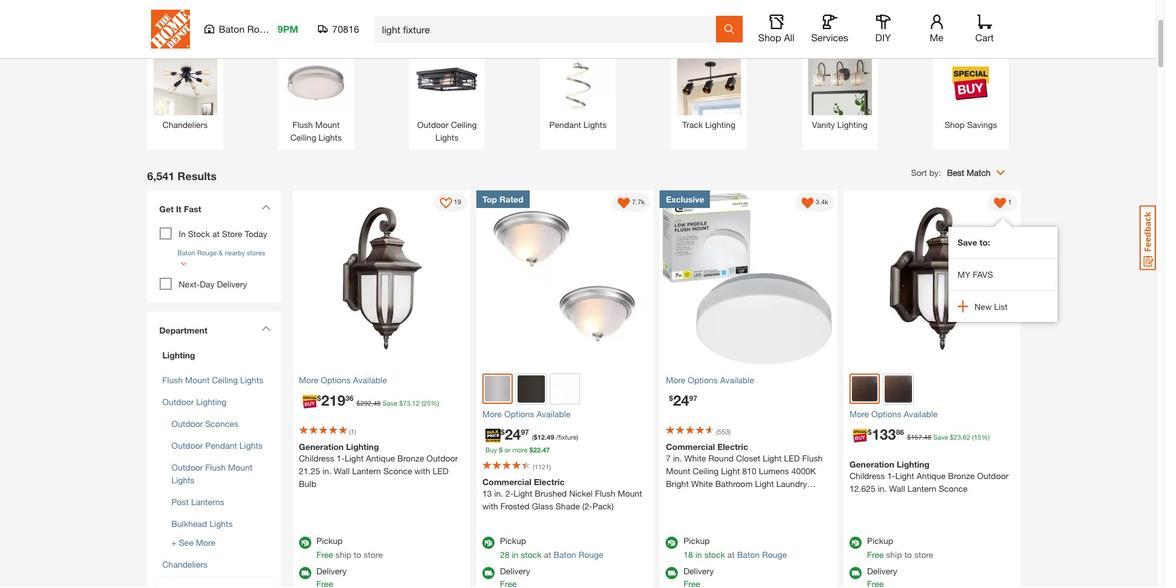 Task type: describe. For each thing, give the bounding box(es) containing it.
1- for 12.625
[[888, 471, 896, 481]]

generation lighting childress 1-light antique bronze outdoor 21.25 in. wall lantern sconce with led bulb
[[299, 442, 458, 489]]

73
[[403, 399, 411, 407]]

1 vertical spatial flush mount ceiling lights link
[[162, 375, 263, 385]]

baton inside 'pickup 18 in stock at baton rouge'
[[737, 550, 760, 560]]

more for more options available 'link' over ( 553 )
[[666, 375, 686, 385]]

shop all button
[[757, 15, 796, 44]]

stores
[[247, 249, 265, 256]]

the home depot logo image
[[151, 10, 190, 49]]

5
[[499, 446, 503, 454]]

childress for 21.25
[[299, 453, 334, 464]]

baton rouge link for 24
[[737, 550, 787, 560]]

18
[[684, 550, 693, 560]]

with inside generation lighting childress 1-light antique bronze outdoor 21.25 in. wall lantern sconce with led bulb
[[415, 466, 430, 477]]

. left 25
[[411, 399, 412, 407]]

outdoor flush mount lights link
[[171, 462, 253, 485]]

vanity lighting
[[812, 119, 868, 130]]

lights inside outdoor ceiling lights
[[436, 132, 459, 142]]

1 inside dropdown button
[[1008, 198, 1012, 206]]

vanity lighting link
[[808, 51, 872, 131]]

top
[[483, 194, 497, 204]]

23
[[954, 433, 961, 441]]

lights inside outdoor flush mount lights
[[171, 475, 195, 485]]

antique bronze image
[[852, 376, 878, 402]]

pickup for 133 available for pickup image
[[867, 536, 894, 546]]

7 in. white round closet light led flush mount ceiling light 810 lumens 4000k bright white bathroom light laundry room image
[[660, 190, 838, 368]]

outdoor pendant lights
[[171, 440, 263, 451]]

selected image
[[618, 198, 630, 210]]

0 vertical spatial $ 24 97
[[669, 392, 698, 409]]

display image
[[994, 198, 1007, 210]]

antique for 21.25
[[366, 453, 395, 464]]

lights down "lighting" link
[[240, 375, 263, 385]]

) for closet
[[729, 428, 731, 436]]

more options available link up /fixture
[[483, 408, 648, 420]]

$ inside $ 133 86
[[868, 428, 872, 437]]

sconce for childress 1-light antique bronze outdoor 12.625 in. wall lantern sconce
[[939, 483, 968, 494]]

1 horizontal spatial flush mount ceiling lights
[[290, 119, 342, 142]]

553
[[718, 428, 729, 436]]

track lighting link
[[677, 51, 741, 131]]

$ left 25
[[399, 399, 403, 407]]

favs
[[973, 270, 993, 280]]

post lanterns link
[[171, 497, 224, 507]]

pendant lights link
[[546, 51, 610, 131]]

me button
[[917, 15, 956, 44]]

19
[[454, 198, 461, 206]]

pickup for second available for pickup image from the right
[[500, 536, 526, 546]]

lighting link
[[159, 349, 269, 361]]

lighting for generation lighting childress 1-light antique bronze outdoor 12.625 in. wall lantern sconce
[[897, 459, 930, 470]]

0 horizontal spatial 12
[[412, 399, 420, 407]]

22
[[533, 446, 541, 454]]

available shipping image for 28 in stock
[[483, 568, 495, 580]]

. right 86
[[922, 433, 924, 441]]

( right the 73
[[422, 399, 423, 407]]

more options available link up ( 553 )
[[666, 374, 832, 387]]

1 chandeliers from the top
[[163, 119, 208, 130]]

0 vertical spatial flush mount ceiling lights link
[[284, 51, 348, 144]]

laundry
[[777, 479, 807, 489]]

rated
[[500, 194, 524, 204]]

options up $ 133 86
[[872, 409, 902, 419]]

pickup free ship to store for 133
[[867, 536, 934, 560]]

+
[[171, 538, 177, 548]]

pickup free ship to store for 219
[[317, 536, 383, 560]]

1121
[[535, 463, 549, 471]]

today
[[245, 229, 267, 239]]

0 vertical spatial 24
[[673, 392, 689, 409]]

nearby
[[225, 249, 245, 256]]

track lighting
[[683, 119, 736, 130]]

childress 1-light antique bronze outdoor 21.25 in. wall lantern sconce with led bulb image
[[293, 190, 470, 368]]

light up bathroom
[[721, 466, 740, 477]]

top rated
[[483, 194, 524, 204]]

in. inside generation lighting childress 1-light antique bronze outdoor 12.625 in. wall lantern sconce
[[878, 483, 887, 494]]

15
[[974, 433, 982, 441]]

my favs button
[[949, 258, 1058, 291]]

outdoor sconces link
[[171, 419, 238, 429]]

lights up + see more 'link'
[[210, 519, 233, 529]]

more inside 'link'
[[196, 538, 215, 548]]

baton down in
[[178, 249, 195, 256]]

outdoor ceiling lights
[[417, 119, 477, 142]]

sort by: best match
[[911, 167, 991, 178]]

0 vertical spatial chandeliers link
[[153, 51, 217, 131]]

all
[[784, 32, 795, 43]]

lights down flush mount ceiling lights image
[[319, 132, 342, 142]]

available up 49
[[537, 409, 571, 419]]

available up ( 553 )
[[720, 375, 754, 385]]

available up 292
[[353, 375, 387, 385]]

$ 133 86
[[868, 426, 904, 443]]

. left the 15
[[961, 433, 963, 441]]

get
[[159, 204, 174, 214]]

rouge inside 'pickup 18 in stock at baton rouge'
[[762, 550, 787, 560]]

display image
[[440, 198, 452, 210]]

to for 219
[[354, 550, 361, 560]]

lights up outdoor flush mount lights
[[239, 440, 263, 451]]

pickup 28 in stock at baton rouge
[[500, 536, 604, 560]]

outdoor for outdoor flush mount lights
[[171, 462, 203, 473]]

electric for 24
[[718, 442, 748, 452]]

cart
[[976, 32, 994, 43]]

2-
[[506, 489, 514, 499]]

$ right 36
[[357, 399, 360, 407]]

outdoor flush mount lights
[[171, 462, 253, 485]]

) for brushed
[[549, 463, 551, 471]]

. right 36
[[372, 399, 373, 407]]

( for ( 1 )
[[349, 428, 351, 436]]

292
[[360, 399, 372, 407]]

shop savings link
[[939, 51, 1003, 131]]

lights inside pendant lights link
[[584, 119, 607, 130]]

bright
[[666, 479, 689, 489]]

1 vertical spatial white
[[691, 479, 713, 489]]

best
[[947, 167, 965, 178]]

childress 1-light antique bronze outdoor 12.625 in. wall lantern sconce image
[[844, 190, 1021, 368]]

in. inside commercial electric 13 in. 2-light brushed nickel flush mount with frosted glass shade (2-pack)
[[494, 489, 503, 499]]

lighting down department
[[162, 350, 195, 360]]

light up lumens on the right
[[763, 453, 782, 464]]

pickup for available for pickup image related to 219
[[317, 536, 343, 546]]

new list button
[[949, 291, 1058, 316]]

1 vertical spatial chandeliers link
[[162, 559, 208, 570]]

lantern for 12.625
[[908, 483, 937, 494]]

more options available for more options available 'link' over 292
[[299, 375, 387, 385]]

12.625
[[850, 483, 876, 494]]

room
[[666, 492, 689, 502]]

more options available link up the 157
[[850, 408, 1015, 420]]

available for pickup image for 219
[[299, 537, 311, 549]]

options down oil rubbed bronze image
[[504, 409, 534, 419]]

ceiling inside flush mount ceiling lights
[[290, 132, 316, 142]]

closet
[[736, 453, 761, 464]]

6,541 results
[[147, 169, 217, 182]]

by:
[[930, 167, 941, 178]]

lantern for 21.25
[[352, 466, 381, 477]]

( 1 )
[[349, 428, 356, 436]]

round
[[709, 453, 734, 464]]

shop savings image
[[939, 51, 1003, 115]]

electric for $
[[534, 477, 565, 487]]

21.25
[[299, 466, 320, 477]]

bulkhead lights
[[171, 519, 233, 529]]

flush inside commercial electric 13 in. 2-light brushed nickel flush mount with frosted glass shade (2-pack)
[[595, 489, 616, 499]]

savings
[[967, 119, 997, 130]]

219
[[321, 392, 346, 409]]

9pm
[[278, 23, 298, 35]]

light down lumens on the right
[[755, 479, 774, 489]]

pickup for available for pickup icon
[[684, 536, 710, 546]]

mount up outdoor lighting link
[[185, 375, 210, 385]]

more options available for more options available 'link' over /fixture
[[483, 409, 571, 419]]

2 horizontal spatial save
[[958, 237, 978, 248]]

stock for 24
[[705, 550, 725, 560]]

cart link
[[972, 15, 998, 44]]

in. inside generation lighting childress 1-light antique bronze outdoor 21.25 in. wall lantern sconce with led bulb
[[323, 466, 332, 477]]

6,541
[[147, 169, 175, 182]]

) for bronze
[[355, 428, 356, 436]]

fast
[[184, 204, 201, 214]]

free for 133
[[867, 550, 884, 560]]

delivery for 133 available for pickup image
[[867, 566, 898, 577]]

25
[[423, 399, 431, 407]]

47
[[543, 446, 550, 454]]

3.4k button
[[796, 193, 835, 212]]

vanity
[[812, 119, 835, 130]]

more options available for more options available 'link' over ( 553 )
[[666, 375, 754, 385]]

stock
[[188, 229, 210, 239]]

ship for 133
[[886, 550, 902, 560]]

1- for 21.25
[[337, 453, 345, 464]]

light inside generation lighting childress 1-light antique bronze outdoor 12.625 in. wall lantern sconce
[[896, 471, 914, 481]]

baton right light
[[219, 23, 245, 35]]

glass
[[532, 501, 553, 512]]

in. inside commercial electric 7 in. white round closet light led flush mount ceiling light 810 lumens 4000k bright white bathroom light laundry room
[[673, 453, 682, 464]]

post lanterns
[[171, 497, 224, 507]]

available for pickup image for 133
[[850, 537, 862, 549]]

13
[[483, 489, 492, 499]]

next-day delivery
[[179, 279, 247, 289]]

pickup 18 in stock at baton rouge
[[684, 536, 787, 560]]

bathroom
[[715, 479, 753, 489]]

$ 292 . 48 save $ 73 . 12 ( 25 %)
[[357, 399, 439, 407]]

%) for 133
[[982, 433, 990, 441]]

at for (
[[544, 550, 551, 560]]

delivery for available for pickup image related to 219
[[317, 566, 347, 577]]

in for 24
[[696, 550, 702, 560]]

flush inside commercial electric 7 in. white round closet light led flush mount ceiling light 810 lumens 4000k bright white bathroom light laundry room
[[802, 453, 823, 464]]

new list
[[975, 302, 1008, 312]]

0 vertical spatial white
[[685, 453, 706, 464]]

( for ( 1121 )
[[533, 463, 535, 471]]



Task type: locate. For each thing, give the bounding box(es) containing it.
in inside 'pickup 18 in stock at baton rouge'
[[696, 550, 702, 560]]

track lighting image
[[677, 51, 741, 115]]

ceiling inside outdoor ceiling lights
[[451, 119, 477, 130]]

baton down shade at the bottom of page
[[554, 550, 576, 560]]

. up 47 at the bottom of page
[[545, 433, 547, 441]]

1 horizontal spatial flush mount ceiling lights link
[[284, 51, 348, 144]]

1 vertical spatial pendant
[[205, 440, 237, 451]]

in stock at store today
[[179, 229, 267, 239]]

more for more options available 'link' above the 157
[[850, 409, 869, 419]]

brushed nickel image
[[485, 376, 511, 402]]

with inside commercial electric 13 in. 2-light brushed nickel flush mount with frosted glass shade (2-pack)
[[483, 501, 498, 512]]

12 left 49
[[538, 433, 545, 441]]

1 vertical spatial 1-
[[888, 471, 896, 481]]

rouge inside pickup 28 in stock at baton rouge
[[579, 550, 604, 560]]

caret icon image
[[261, 204, 270, 210], [261, 326, 270, 331]]

commercial for (
[[483, 477, 532, 487]]

13 in. 2-light brushed nickel flush mount with frosted glass shade (2-pack) image
[[476, 190, 654, 368]]

shop for shop savings
[[945, 119, 965, 130]]

2 ship from the left
[[886, 550, 902, 560]]

0 horizontal spatial shop
[[758, 32, 782, 43]]

or
[[505, 446, 511, 454]]

in. right 12.625
[[878, 483, 887, 494]]

rouge
[[247, 23, 276, 35], [197, 249, 217, 256], [579, 550, 604, 560], [762, 550, 787, 560]]

in stock at store today link
[[179, 229, 267, 239]]

shop left savings
[[945, 119, 965, 130]]

1 horizontal spatial 97
[[689, 394, 698, 403]]

available for pickup image
[[666, 537, 678, 549]]

( right 62
[[972, 433, 974, 441]]

outdoor for outdoor sconces
[[171, 419, 203, 429]]

light inside generation lighting childress 1-light antique bronze outdoor 21.25 in. wall lantern sconce with led bulb
[[345, 453, 364, 464]]

at for 24
[[728, 550, 735, 560]]

What can we help you find today? search field
[[382, 16, 715, 42]]

4 pickup from the left
[[867, 536, 894, 546]]

7.7k
[[632, 198, 645, 206]]

7.7k button
[[612, 193, 651, 212]]

selected image
[[802, 198, 814, 210]]

baton rouge & nearby stores
[[178, 249, 265, 256]]

next-
[[179, 279, 200, 289]]

caret icon image inside get it fast link
[[261, 204, 270, 210]]

0 vertical spatial antique
[[366, 453, 395, 464]]

)
[[355, 428, 356, 436], [729, 428, 731, 436], [577, 433, 579, 441], [549, 463, 551, 471]]

in. left 2-
[[494, 489, 503, 499]]

wall right 12.625
[[889, 483, 905, 494]]

mount down flush mount ceiling lights image
[[315, 119, 340, 130]]

stock inside 'pickup 18 in stock at baton rouge'
[[705, 550, 725, 560]]

$ up 22
[[534, 433, 538, 441]]

available shipping image
[[666, 568, 678, 580], [850, 568, 862, 580]]

1 vertical spatial lantern
[[908, 483, 937, 494]]

0 horizontal spatial to
[[354, 550, 361, 560]]

more options available up 36
[[299, 375, 387, 385]]

1 horizontal spatial stock
[[705, 550, 725, 560]]

1 button
[[988, 193, 1018, 212]]

pendant down sconces
[[205, 440, 237, 451]]

antique down the 157
[[917, 471, 946, 481]]

available for pickup image down 12.625
[[850, 537, 862, 549]]

light down ( 1 )
[[345, 453, 364, 464]]

2 caret icon image from the top
[[261, 326, 270, 331]]

%) right the 73
[[431, 399, 439, 407]]

bronze image
[[885, 376, 912, 403]]

to for 133
[[905, 550, 912, 560]]

3 pickup from the left
[[684, 536, 710, 546]]

1 vertical spatial $ 24 97
[[501, 426, 529, 443]]

lighting right the "vanity"
[[838, 119, 868, 130]]

1 vertical spatial flush mount ceiling lights
[[162, 375, 263, 385]]

1-
[[337, 453, 345, 464], [888, 471, 896, 481]]

0 horizontal spatial led
[[433, 466, 449, 477]]

at right 18
[[728, 550, 735, 560]]

shop savings
[[945, 119, 997, 130]]

it
[[176, 204, 182, 214]]

0 horizontal spatial 24
[[505, 426, 521, 443]]

sconce for childress 1-light antique bronze outdoor 21.25 in. wall lantern sconce with led bulb
[[383, 466, 412, 477]]

2 baton rouge link from the left
[[737, 550, 787, 560]]

childress inside generation lighting childress 1-light antique bronze outdoor 12.625 in. wall lantern sconce
[[850, 471, 885, 481]]

1 free from the left
[[317, 550, 333, 560]]

4000k
[[792, 466, 816, 477]]

white
[[685, 453, 706, 464], [691, 479, 713, 489]]

$ 24 97 up more
[[501, 426, 529, 443]]

157
[[911, 433, 922, 441]]

1 available for pickup image from the left
[[299, 537, 311, 549]]

0 vertical spatial 12
[[412, 399, 420, 407]]

delivery for second available for pickup image from the right
[[500, 566, 530, 577]]

delivery for available for pickup icon
[[684, 566, 714, 577]]

outdoor left "buy"
[[427, 453, 458, 464]]

2 chandeliers from the top
[[162, 559, 208, 570]]

0 horizontal spatial at
[[212, 229, 220, 239]]

2 horizontal spatial available for pickup image
[[850, 537, 862, 549]]

led inside commercial electric 7 in. white round closet light led flush mount ceiling light 810 lumens 4000k bright white bathroom light laundry room
[[784, 453, 800, 464]]

0 horizontal spatial pendant
[[205, 440, 237, 451]]

1 vertical spatial with
[[483, 501, 498, 512]]

1 vertical spatial 24
[[505, 426, 521, 443]]

1 down 36
[[351, 428, 355, 436]]

0 horizontal spatial ship
[[336, 550, 352, 560]]

0 horizontal spatial 48
[[373, 399, 381, 407]]

exclusive
[[666, 194, 704, 204]]

$
[[317, 394, 321, 403], [669, 394, 673, 403], [357, 399, 360, 407], [399, 399, 403, 407], [501, 428, 505, 437], [868, 428, 872, 437], [534, 433, 538, 441], [908, 433, 911, 441], [950, 433, 954, 441], [530, 446, 533, 454]]

plus image
[[958, 300, 969, 313]]

%)
[[431, 399, 439, 407], [982, 433, 990, 441]]

70816
[[332, 23, 359, 35]]

vanity lighting image
[[808, 51, 872, 115]]

outdoor inside generation lighting childress 1-light antique bronze outdoor 21.25 in. wall lantern sconce with led bulb
[[427, 453, 458, 464]]

0 vertical spatial led
[[784, 453, 800, 464]]

baton right 18
[[737, 550, 760, 560]]

available shipping image
[[299, 568, 311, 580], [483, 568, 495, 580]]

mount up bright
[[666, 466, 691, 477]]

lighting for outdoor lighting
[[196, 397, 227, 407]]

mount inside commercial electric 7 in. white round closet light led flush mount ceiling light 810 lumens 4000k bright white bathroom light laundry room
[[666, 466, 691, 477]]

( for ( $ 12 . 49 /fixture ) buy 5 or more $ 22 . 47
[[532, 433, 534, 441]]

commercial
[[666, 442, 715, 452], [483, 477, 532, 487]]

0 horizontal spatial flush mount ceiling lights
[[162, 375, 263, 385]]

outdoor sconces
[[171, 419, 238, 429]]

1 vertical spatial electric
[[534, 477, 565, 487]]

antique
[[366, 453, 395, 464], [917, 471, 946, 481]]

in.
[[673, 453, 682, 464], [323, 466, 332, 477], [878, 483, 887, 494], [494, 489, 503, 499]]

outdoor for outdoor pendant lights
[[171, 440, 203, 451]]

store for 219
[[364, 550, 383, 560]]

bronze inside generation lighting childress 1-light antique bronze outdoor 21.25 in. wall lantern sconce with led bulb
[[397, 453, 424, 464]]

stock right 18
[[705, 550, 725, 560]]

antique for 12.625
[[917, 471, 946, 481]]

available for pickup image
[[299, 537, 311, 549], [483, 537, 495, 549], [850, 537, 862, 549]]

white left round
[[685, 453, 706, 464]]

lighting
[[705, 119, 736, 130], [838, 119, 868, 130], [162, 350, 195, 360], [196, 397, 227, 407], [346, 442, 379, 452], [897, 459, 930, 470]]

services button
[[811, 15, 850, 44]]

light inside commercial electric 13 in. 2-light brushed nickel flush mount with frosted glass shade (2-pack)
[[514, 489, 533, 499]]

0 vertical spatial childress
[[299, 453, 334, 464]]

mount left room on the right bottom of the page
[[618, 489, 642, 499]]

caret icon image inside department link
[[261, 326, 270, 331]]

$ left 36
[[317, 394, 321, 403]]

new
[[975, 302, 992, 312]]

mount inside outdoor flush mount lights
[[228, 462, 253, 473]]

available shipping image for free
[[850, 568, 862, 580]]

1 horizontal spatial baton rouge link
[[737, 550, 787, 560]]

light fixture
[[147, 1, 328, 36]]

70816 button
[[318, 23, 360, 35]]

antique inside generation lighting childress 1-light antique bronze outdoor 12.625 in. wall lantern sconce
[[917, 471, 946, 481]]

0 horizontal spatial $ 24 97
[[501, 426, 529, 443]]

light up frosted
[[514, 489, 533, 499]]

chandeliers image
[[153, 51, 217, 115]]

0 horizontal spatial in
[[512, 550, 519, 560]]

save left 23
[[934, 433, 948, 441]]

more
[[513, 446, 528, 454]]

department
[[159, 325, 207, 335]]

store for 133
[[915, 550, 934, 560]]

0 horizontal spatial sconce
[[383, 466, 412, 477]]

1 to from the left
[[354, 550, 361, 560]]

$ 24 97 up 7
[[669, 392, 698, 409]]

diy button
[[864, 15, 903, 44]]

0 vertical spatial chandeliers
[[163, 119, 208, 130]]

caret icon image for in stock at store today
[[261, 204, 270, 210]]

generation for 12.625
[[850, 459, 895, 470]]

commercial inside commercial electric 13 in. 2-light brushed nickel flush mount with frosted glass shade (2-pack)
[[483, 477, 532, 487]]

0 vertical spatial lantern
[[352, 466, 381, 477]]

1 horizontal spatial save
[[934, 433, 948, 441]]

lanterns
[[191, 497, 224, 507]]

0 vertical spatial sconce
[[383, 466, 412, 477]]

1 caret icon image from the top
[[261, 204, 270, 210]]

more for more options available 'link' over 292
[[299, 375, 318, 385]]

2 pickup from the left
[[500, 536, 526, 546]]

shop inside button
[[758, 32, 782, 43]]

ship
[[336, 550, 352, 560], [886, 550, 902, 560]]

electric inside commercial electric 13 in. 2-light brushed nickel flush mount with frosted glass shade (2-pack)
[[534, 477, 565, 487]]

1 pickup from the left
[[317, 536, 343, 546]]

ceiling down "lighting" link
[[212, 375, 238, 385]]

/fixture
[[556, 433, 577, 441]]

generation inside generation lighting childress 1-light antique bronze outdoor 21.25 in. wall lantern sconce with led bulb
[[299, 442, 344, 452]]

lighting inside generation lighting childress 1-light antique bronze outdoor 21.25 in. wall lantern sconce with led bulb
[[346, 442, 379, 452]]

more for more options available 'link' over /fixture
[[483, 409, 502, 419]]

in right 28
[[512, 550, 519, 560]]

wall for 21.25
[[334, 466, 350, 477]]

outdoor inside outdoor flush mount lights
[[171, 462, 203, 473]]

1 available shipping image from the left
[[666, 568, 678, 580]]

. up ( 1121 )
[[541, 446, 543, 454]]

lighting for generation lighting childress 1-light antique bronze outdoor 21.25 in. wall lantern sconce with led bulb
[[346, 442, 379, 452]]

pendant
[[550, 119, 581, 130], [205, 440, 237, 451]]

flush
[[293, 119, 313, 130], [162, 375, 183, 385], [802, 453, 823, 464], [205, 462, 226, 473], [595, 489, 616, 499]]

1 vertical spatial antique
[[917, 471, 946, 481]]

get it fast link
[[153, 196, 275, 224]]

$ 157 . 48 save $ 23 . 62 ( 15 %)
[[908, 433, 990, 441]]

0 horizontal spatial store
[[364, 550, 383, 560]]

1 vertical spatial shop
[[945, 119, 965, 130]]

1 horizontal spatial generation
[[850, 459, 895, 470]]

white right bright
[[691, 479, 713, 489]]

2 available shipping image from the left
[[850, 568, 862, 580]]

wall inside generation lighting childress 1-light antique bronze outdoor 21.25 in. wall lantern sconce with led bulb
[[334, 466, 350, 477]]

feedback link image
[[1140, 205, 1156, 271]]

1 vertical spatial 48
[[924, 433, 932, 441]]

flush up 4000k in the bottom right of the page
[[802, 453, 823, 464]]

childress up 12.625
[[850, 471, 885, 481]]

48 for 219
[[373, 399, 381, 407]]

( $ 12 . 49 /fixture ) buy 5 or more $ 22 . 47
[[486, 433, 579, 454]]

lantern down ( 1 )
[[352, 466, 381, 477]]

mount
[[315, 119, 340, 130], [185, 375, 210, 385], [228, 462, 253, 473], [666, 466, 691, 477], [618, 489, 642, 499]]

$ left 62
[[950, 433, 954, 441]]

ceiling inside commercial electric 7 in. white round closet light led flush mount ceiling light 810 lumens 4000k bright white bathroom light laundry room
[[693, 466, 719, 477]]

1 horizontal spatial wall
[[889, 483, 905, 494]]

bronze for childress 1-light antique bronze outdoor 12.625 in. wall lantern sconce
[[948, 471, 975, 481]]

1 vertical spatial wall
[[889, 483, 905, 494]]

store
[[364, 550, 383, 560], [915, 550, 934, 560]]

childress
[[299, 453, 334, 464], [850, 471, 885, 481]]

1 vertical spatial caret icon image
[[261, 326, 270, 331]]

0 vertical spatial caret icon image
[[261, 204, 270, 210]]

lighting up outdoor sconces
[[196, 397, 227, 407]]

2 available for pickup image from the left
[[483, 537, 495, 549]]

3 available for pickup image from the left
[[850, 537, 862, 549]]

sconce inside generation lighting childress 1-light antique bronze outdoor 12.625 in. wall lantern sconce
[[939, 483, 968, 494]]

0 vertical spatial electric
[[718, 442, 748, 452]]

wall inside generation lighting childress 1-light antique bronze outdoor 12.625 in. wall lantern sconce
[[889, 483, 905, 494]]

results
[[178, 169, 217, 182]]

shade
[[556, 501, 580, 512]]

ceiling down outdoor ceiling lights image
[[451, 119, 477, 130]]

1 vertical spatial 97
[[521, 428, 529, 437]]

commercial inside commercial electric 7 in. white round closet light led flush mount ceiling light 810 lumens 4000k bright white bathroom light laundry room
[[666, 442, 715, 452]]

outdoor
[[417, 119, 449, 130], [162, 397, 194, 407], [171, 419, 203, 429], [171, 440, 203, 451], [427, 453, 458, 464], [171, 462, 203, 473], [977, 471, 1009, 481]]

options up ( 553 )
[[688, 375, 718, 385]]

childress inside generation lighting childress 1-light antique bronze outdoor 21.25 in. wall lantern sconce with led bulb
[[299, 453, 334, 464]]

1 vertical spatial 1
[[351, 428, 355, 436]]

stock inside pickup 28 in stock at baton rouge
[[521, 550, 542, 560]]

( down 22
[[533, 463, 535, 471]]

) inside ( $ 12 . 49 /fixture ) buy 5 or more $ 22 . 47
[[577, 433, 579, 441]]

post
[[171, 497, 189, 507]]

outdoor for outdoor lighting
[[162, 397, 194, 407]]

stock
[[521, 550, 542, 560], [705, 550, 725, 560]]

in. right 7
[[673, 453, 682, 464]]

available shipping image for free
[[299, 568, 311, 580]]

12
[[412, 399, 420, 407], [538, 433, 545, 441]]

0 horizontal spatial commercial
[[483, 477, 532, 487]]

bronze for childress 1-light antique bronze outdoor 21.25 in. wall lantern sconce with led bulb
[[397, 453, 424, 464]]

%) right 62
[[982, 433, 990, 441]]

2 store from the left
[[915, 550, 934, 560]]

1- inside generation lighting childress 1-light antique bronze outdoor 12.625 in. wall lantern sconce
[[888, 471, 896, 481]]

1 pickup free ship to store from the left
[[317, 536, 383, 560]]

0 horizontal spatial wall
[[334, 466, 350, 477]]

0 vertical spatial commercial
[[666, 442, 715, 452]]

ceiling down round
[[693, 466, 719, 477]]

in inside pickup 28 in stock at baton rouge
[[512, 550, 519, 560]]

flush up outdoor lighting link
[[162, 375, 183, 385]]

lighting inside 'link'
[[838, 119, 868, 130]]

2 free from the left
[[867, 550, 884, 560]]

generation up 12.625
[[850, 459, 895, 470]]

flush mount ceiling lights down "lighting" link
[[162, 375, 263, 385]]

available for pickup image down 13
[[483, 537, 495, 549]]

stock right 28
[[521, 550, 542, 560]]

stock for (
[[521, 550, 542, 560]]

commercial up 2-
[[483, 477, 532, 487]]

flush up pack)
[[595, 489, 616, 499]]

track
[[683, 119, 703, 130]]

48 for 133
[[924, 433, 932, 441]]

48
[[373, 399, 381, 407], [924, 433, 932, 441]]

1 vertical spatial bronze
[[948, 471, 975, 481]]

1 horizontal spatial free
[[867, 550, 884, 560]]

0 horizontal spatial pickup free ship to store
[[317, 536, 383, 560]]

electric up round
[[718, 442, 748, 452]]

0 horizontal spatial 1-
[[337, 453, 345, 464]]

caret icon image up "lighting" link
[[261, 326, 270, 331]]

outdoor down outdoor sconces link
[[171, 440, 203, 451]]

0 vertical spatial bronze
[[397, 453, 424, 464]]

in right 18
[[696, 550, 702, 560]]

available up the 157
[[904, 409, 938, 419]]

flush mount ceiling lights image
[[284, 51, 348, 115]]

( inside ( $ 12 . 49 /fixture ) buy 5 or more $ 22 . 47
[[532, 433, 534, 441]]

pendant inside pendant lights link
[[550, 119, 581, 130]]

with
[[415, 466, 430, 477], [483, 501, 498, 512]]

86
[[896, 428, 904, 437]]

childress for 12.625
[[850, 471, 885, 481]]

led inside generation lighting childress 1-light antique bronze outdoor 21.25 in. wall lantern sconce with led bulb
[[433, 466, 449, 477]]

flush inside outdoor flush mount lights
[[205, 462, 226, 473]]

1 in from the left
[[512, 550, 519, 560]]

options up $ 219 36
[[321, 375, 351, 385]]

pickup inside 'pickup 18 in stock at baton rouge'
[[684, 536, 710, 546]]

wall for 12.625
[[889, 483, 905, 494]]

light down the 157
[[896, 471, 914, 481]]

1 horizontal spatial with
[[483, 501, 498, 512]]

pickup free ship to store
[[317, 536, 383, 560], [867, 536, 934, 560]]

0 horizontal spatial bronze
[[397, 453, 424, 464]]

49
[[547, 433, 554, 441]]

bronze
[[397, 453, 424, 464], [948, 471, 975, 481]]

( down 36
[[349, 428, 351, 436]]

810
[[743, 466, 757, 477]]

2 in from the left
[[696, 550, 702, 560]]

1 vertical spatial chandeliers
[[162, 559, 208, 570]]

1 available shipping image from the left
[[299, 568, 311, 580]]

shop for shop all
[[758, 32, 782, 43]]

save for 133
[[934, 433, 948, 441]]

childress up 21.25 at left
[[299, 453, 334, 464]]

oil rubbed bronze image
[[518, 376, 545, 403]]

outdoor inside generation lighting childress 1-light antique bronze outdoor 12.625 in. wall lantern sconce
[[977, 471, 1009, 481]]

at inside pickup 28 in stock at baton rouge
[[544, 550, 551, 560]]

2 to from the left
[[905, 550, 912, 560]]

outdoor ceiling lights link
[[415, 51, 479, 144]]

services
[[812, 32, 849, 43]]

1 vertical spatial led
[[433, 466, 449, 477]]

0 horizontal spatial 97
[[521, 428, 529, 437]]

1 vertical spatial save
[[383, 399, 398, 407]]

2 pickup free ship to store from the left
[[867, 536, 934, 560]]

0 horizontal spatial with
[[415, 466, 430, 477]]

chandeliers down chandeliers image
[[163, 119, 208, 130]]

0 vertical spatial 48
[[373, 399, 381, 407]]

antique inside generation lighting childress 1-light antique bronze outdoor 21.25 in. wall lantern sconce with led bulb
[[366, 453, 395, 464]]

white image
[[552, 376, 579, 403]]

outdoor for outdoor ceiling lights
[[417, 119, 449, 130]]

electric inside commercial electric 7 in. white round closet light led flush mount ceiling light 810 lumens 4000k bright white bathroom light laundry room
[[718, 442, 748, 452]]

1 horizontal spatial electric
[[718, 442, 748, 452]]

%) for 219
[[431, 399, 439, 407]]

lighting inside generation lighting childress 1-light antique bronze outdoor 12.625 in. wall lantern sconce
[[897, 459, 930, 470]]

me
[[930, 32, 944, 43]]

0 vertical spatial shop
[[758, 32, 782, 43]]

2 stock from the left
[[705, 550, 725, 560]]

generation for 21.25
[[299, 442, 344, 452]]

save for 219
[[383, 399, 398, 407]]

1 vertical spatial 12
[[538, 433, 545, 441]]

1 horizontal spatial 12
[[538, 433, 545, 441]]

133
[[872, 426, 896, 443]]

48 right 292
[[373, 399, 381, 407]]

fixture
[[226, 1, 328, 36]]

1 baton rouge link from the left
[[554, 550, 604, 560]]

baton rouge link for $
[[554, 550, 604, 560]]

1 horizontal spatial %)
[[982, 433, 990, 441]]

generation inside generation lighting childress 1-light antique bronze outdoor 12.625 in. wall lantern sconce
[[850, 459, 895, 470]]

$ up 7
[[669, 394, 673, 403]]

36
[[346, 394, 354, 403]]

available shipping image for 18 in stock
[[666, 568, 678, 580]]

caret icon image for lighting
[[261, 326, 270, 331]]

flush down flush mount ceiling lights image
[[293, 119, 313, 130]]

lighting down the 157
[[897, 459, 930, 470]]

0 horizontal spatial antique
[[366, 453, 395, 464]]

(2-
[[582, 501, 593, 512]]

save left the 73
[[383, 399, 398, 407]]

in for (
[[512, 550, 519, 560]]

at inside 'pickup 18 in stock at baton rouge'
[[728, 550, 735, 560]]

1 store from the left
[[364, 550, 383, 560]]

1- inside generation lighting childress 1-light antique bronze outdoor 21.25 in. wall lantern sconce with led bulb
[[337, 453, 345, 464]]

bulb
[[299, 479, 316, 489]]

( up round
[[717, 428, 718, 436]]

2 horizontal spatial at
[[728, 550, 735, 560]]

bronze inside generation lighting childress 1-light antique bronze outdoor 12.625 in. wall lantern sconce
[[948, 471, 975, 481]]

commercial electric 7 in. white round closet light led flush mount ceiling light 810 lumens 4000k bright white bathroom light laundry room
[[666, 442, 823, 502]]

outdoor ceiling lights image
[[415, 51, 479, 115]]

1 ship from the left
[[336, 550, 352, 560]]

pack)
[[593, 501, 614, 512]]

commercial up 7
[[666, 442, 715, 452]]

bronze down 23
[[948, 471, 975, 481]]

( 1121 )
[[533, 463, 551, 471]]

list
[[994, 302, 1008, 312]]

( for ( 553 )
[[717, 428, 718, 436]]

24
[[673, 392, 689, 409], [505, 426, 521, 443]]

more options available down oil rubbed bronze image
[[483, 409, 571, 419]]

1 horizontal spatial at
[[544, 550, 551, 560]]

0 horizontal spatial electric
[[534, 477, 565, 487]]

1 right display icon in the right top of the page
[[1008, 198, 1012, 206]]

lighting right "track"
[[705, 119, 736, 130]]

0 horizontal spatial available shipping image
[[299, 568, 311, 580]]

$ right 86
[[908, 433, 911, 441]]

ship for 219
[[336, 550, 352, 560]]

antique down 292
[[366, 453, 395, 464]]

sconce inside generation lighting childress 1-light antique bronze outdoor 21.25 in. wall lantern sconce with led bulb
[[383, 466, 412, 477]]

1 horizontal spatial bronze
[[948, 471, 975, 481]]

outdoor inside outdoor ceiling lights
[[417, 119, 449, 130]]

1 horizontal spatial ship
[[886, 550, 902, 560]]

save to:
[[958, 237, 990, 248]]

pendant lights image
[[546, 51, 610, 115]]

frosted
[[501, 501, 530, 512]]

bulkhead lights link
[[171, 519, 233, 529]]

at
[[212, 229, 220, 239], [544, 550, 551, 560], [728, 550, 735, 560]]

0 vertical spatial 1-
[[337, 453, 345, 464]]

chandeliers
[[163, 119, 208, 130], [162, 559, 208, 570]]

1 horizontal spatial 24
[[673, 392, 689, 409]]

lighting for vanity lighting
[[838, 119, 868, 130]]

1 horizontal spatial 1
[[1008, 198, 1012, 206]]

commercial for 24
[[666, 442, 715, 452]]

0 horizontal spatial free
[[317, 550, 333, 560]]

1 horizontal spatial $ 24 97
[[669, 392, 698, 409]]

free for 219
[[317, 550, 333, 560]]

more
[[299, 375, 318, 385], [666, 375, 686, 385], [483, 409, 502, 419], [850, 409, 869, 419], [196, 538, 215, 548]]

outdoor up outdoor sconces
[[162, 397, 194, 407]]

1 stock from the left
[[521, 550, 542, 560]]

0 horizontal spatial available shipping image
[[666, 568, 678, 580]]

outdoor lighting
[[162, 397, 227, 407]]

lighting for track lighting
[[705, 119, 736, 130]]

caret icon image up today
[[261, 204, 270, 210]]

1 horizontal spatial pendant
[[550, 119, 581, 130]]

1 horizontal spatial available shipping image
[[850, 568, 862, 580]]

0 vertical spatial flush mount ceiling lights
[[290, 119, 342, 142]]

in. right 21.25 at left
[[323, 466, 332, 477]]

lights up post
[[171, 475, 195, 485]]

flush mount ceiling lights down flush mount ceiling lights image
[[290, 119, 342, 142]]

lantern inside generation lighting childress 1-light antique bronze outdoor 12.625 in. wall lantern sconce
[[908, 483, 937, 494]]

1 vertical spatial %)
[[982, 433, 990, 441]]

1- down $ 133 86
[[888, 471, 896, 481]]

62
[[963, 433, 971, 441]]

pickup inside pickup 28 in stock at baton rouge
[[500, 536, 526, 546]]

0 horizontal spatial flush mount ceiling lights link
[[162, 375, 263, 385]]

$ right more
[[530, 446, 533, 454]]

0 vertical spatial with
[[415, 466, 430, 477]]

97
[[689, 394, 698, 403], [521, 428, 529, 437]]

0 horizontal spatial save
[[383, 399, 398, 407]]

0 horizontal spatial childress
[[299, 453, 334, 464]]

1 horizontal spatial in
[[696, 550, 702, 560]]

12 inside ( $ 12 . 49 /fixture ) buy 5 or more $ 22 . 47
[[538, 433, 545, 441]]

2 available shipping image from the left
[[483, 568, 495, 580]]

0 vertical spatial 1
[[1008, 198, 1012, 206]]

1 horizontal spatial store
[[915, 550, 934, 560]]

lantern inside generation lighting childress 1-light antique bronze outdoor 21.25 in. wall lantern sconce with led bulb
[[352, 466, 381, 477]]

$ up 5
[[501, 428, 505, 437]]

more options available link up 292
[[299, 374, 464, 387]]

baton inside pickup 28 in stock at baton rouge
[[554, 550, 576, 560]]

more options available for more options available 'link' above the 157
[[850, 409, 938, 419]]

0 horizontal spatial available for pickup image
[[299, 537, 311, 549]]

0 vertical spatial generation
[[299, 442, 344, 452]]

$ inside $ 219 36
[[317, 394, 321, 403]]

at right 28
[[544, 550, 551, 560]]

mount inside commercial electric 13 in. 2-light brushed nickel flush mount with frosted glass shade (2-pack)
[[618, 489, 642, 499]]

0 vertical spatial 97
[[689, 394, 698, 403]]

options
[[321, 375, 351, 385], [688, 375, 718, 385], [504, 409, 534, 419], [872, 409, 902, 419]]

flush down outdoor pendant lights link
[[205, 462, 226, 473]]

bulkhead
[[171, 519, 207, 529]]

mount down outdoor pendant lights
[[228, 462, 253, 473]]

7
[[666, 453, 671, 464]]



Task type: vqa. For each thing, say whether or not it's contained in the screenshot.
a to the middle
no



